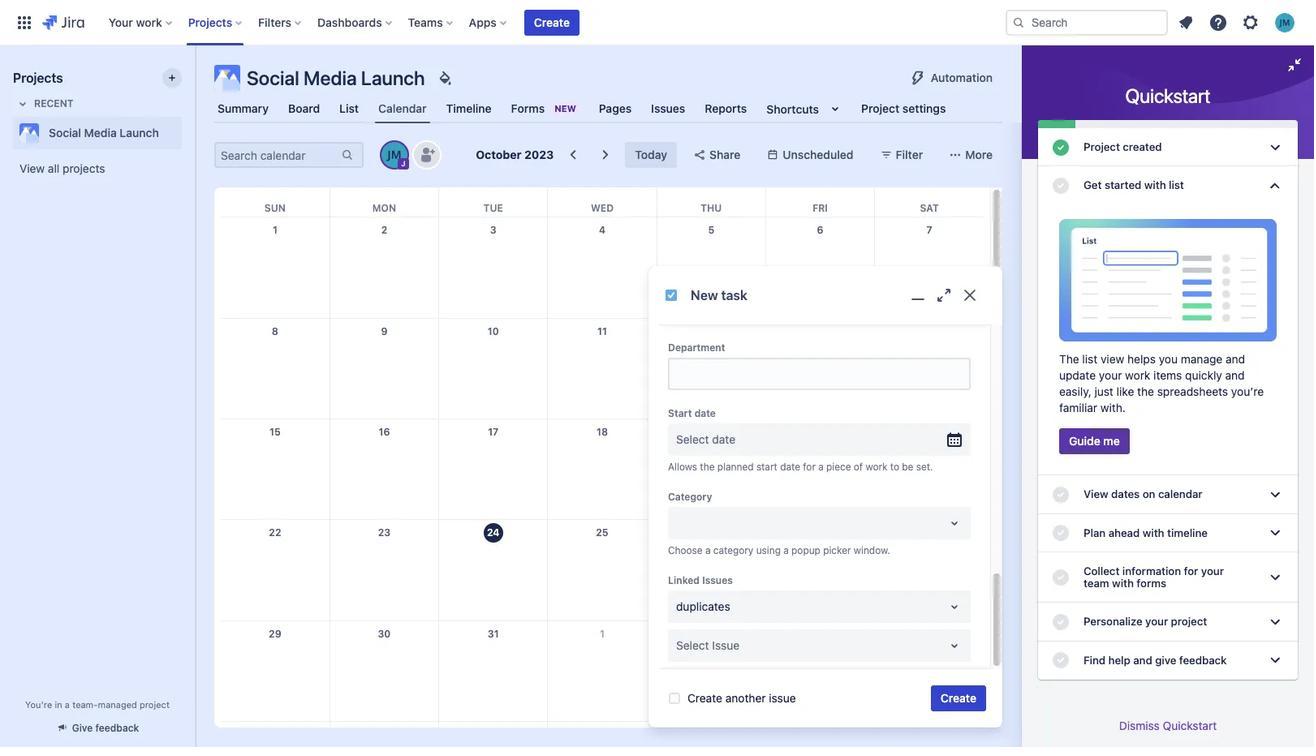 Task type: describe. For each thing, give the bounding box(es) containing it.
open image for duplicates
[[945, 598, 965, 617]]

planned
[[718, 461, 754, 474]]

timeline
[[1168, 527, 1208, 540]]

popup
[[792, 545, 821, 557]]

issues inside tab list
[[652, 102, 686, 115]]

choose a category using a popup picker window.
[[668, 545, 891, 557]]

0 horizontal spatial 3 link
[[481, 218, 507, 244]]

22 link
[[262, 521, 288, 547]]

11
[[598, 326, 607, 338]]

project inside personalize your project dropdown button
[[1172, 616, 1208, 629]]

automation
[[931, 71, 993, 84]]

list
[[340, 102, 359, 115]]

the list view helps you manage and update your work items quickly and easily, just like the spreadsheets you're familiar with.
[[1060, 353, 1265, 415]]

sun link
[[261, 188, 289, 217]]

issue
[[769, 692, 796, 706]]

project settings
[[862, 102, 946, 115]]

tue link
[[480, 188, 507, 217]]

17 link
[[481, 420, 507, 446]]

recent
[[34, 97, 74, 110]]

today button
[[626, 142, 677, 168]]

row containing 22
[[221, 521, 984, 622]]

work for allows the planned start date for a piece of work to be set.
[[866, 461, 888, 474]]

project created button
[[1039, 128, 1299, 167]]

1 vertical spatial media
[[84, 126, 117, 140]]

0 vertical spatial social media launch
[[247, 67, 425, 89]]

like
[[1117, 385, 1135, 399]]

1 vertical spatial issues
[[703, 575, 733, 587]]

open image for select issue
[[945, 637, 965, 656]]

find help and give feedback
[[1084, 654, 1228, 667]]

your work
[[109, 15, 162, 29]]

minimize image
[[909, 286, 928, 305]]

7
[[927, 224, 933, 236]]

unscheduled button
[[757, 142, 864, 168]]

unscheduled image
[[767, 149, 780, 162]]

select date
[[677, 433, 736, 447]]

new for new
[[555, 103, 576, 114]]

timeline link
[[443, 94, 495, 123]]

work inside popup button
[[136, 15, 162, 29]]

0 vertical spatial quickstart
[[1126, 84, 1211, 107]]

chevron image for personalize your project
[[1266, 613, 1286, 633]]

minimize image
[[1286, 55, 1305, 75]]

start
[[757, 461, 778, 474]]

chevron image for collect information for your team with forms
[[1266, 569, 1286, 588]]

Department text field
[[670, 360, 970, 389]]

checked image for plan
[[1052, 524, 1071, 544]]

view
[[1101, 353, 1125, 367]]

row containing 29
[[221, 622, 984, 723]]

create project image
[[166, 71, 179, 84]]

plan ahead with timeline button
[[1039, 515, 1299, 553]]

chevron image for view dates on calendar
[[1266, 486, 1286, 505]]

allows the planned start date for a piece of work to be set.
[[668, 461, 934, 474]]

checked image for get
[[1052, 176, 1071, 196]]

next month image
[[596, 145, 616, 165]]

0 vertical spatial and
[[1226, 353, 1246, 367]]

24
[[487, 527, 500, 540]]

list inside the list view helps you manage and update your work items quickly and easily, just like the spreadsheets you're familiar with.
[[1083, 353, 1098, 367]]

sat
[[921, 202, 939, 214]]

with.
[[1101, 402, 1126, 415]]

checked image for view
[[1052, 486, 1071, 505]]

social inside social media launch link
[[49, 126, 81, 140]]

3 for left 3 link
[[490, 224, 497, 236]]

board
[[288, 102, 320, 115]]

0 vertical spatial social
[[247, 67, 299, 89]]

more button
[[940, 142, 1003, 168]]

2 for "2" 'link' to the left
[[381, 224, 388, 236]]

8
[[272, 326, 279, 338]]

your work button
[[104, 9, 178, 35]]

26
[[705, 527, 718, 540]]

items
[[1154, 369, 1183, 383]]

chevron image for project created
[[1266, 138, 1286, 157]]

1 vertical spatial 1
[[600, 628, 605, 641]]

banner containing your work
[[0, 0, 1315, 45]]

15 link
[[262, 420, 288, 446]]

give feedback button
[[46, 716, 149, 742]]

me
[[1104, 435, 1121, 449]]

summary
[[218, 102, 269, 115]]

your inside the list view helps you manage and update your work items quickly and easily, just like the spreadsheets you're familiar with.
[[1100, 369, 1123, 383]]

for inside the collect information for your team with forms
[[1185, 565, 1199, 578]]

Search field
[[1006, 9, 1169, 35]]

pages link
[[596, 94, 635, 123]]

dates
[[1112, 488, 1140, 501]]

with for started
[[1145, 179, 1167, 192]]

forms
[[511, 102, 545, 115]]

4 for leftmost 4 link
[[599, 224, 606, 236]]

1 horizontal spatial 4 link
[[917, 622, 943, 648]]

familiar
[[1060, 402, 1098, 415]]

plan
[[1084, 527, 1106, 540]]

easily,
[[1060, 385, 1092, 399]]

a right "using"
[[784, 545, 789, 557]]

25
[[596, 527, 609, 540]]

linked issues
[[668, 575, 733, 587]]

window.
[[854, 545, 891, 557]]

give
[[1156, 654, 1177, 667]]

collect
[[1084, 565, 1120, 578]]

get started with list button
[[1039, 167, 1299, 205]]

row containing 8
[[221, 319, 984, 420]]

31 link
[[481, 622, 507, 648]]

31
[[488, 628, 499, 641]]

list inside dropdown button
[[1170, 179, 1185, 192]]

6 link
[[808, 218, 834, 244]]

issues link
[[648, 94, 689, 123]]

project created
[[1084, 141, 1163, 153]]

new for new task
[[691, 288, 718, 303]]

fri link
[[810, 188, 832, 217]]

27
[[815, 527, 827, 540]]

dashboards
[[318, 15, 382, 29]]

date for start date
[[695, 408, 716, 420]]

5 link
[[699, 218, 725, 244]]

29 link
[[262, 622, 288, 648]]

list link
[[336, 94, 362, 123]]

more
[[966, 148, 993, 162]]

collapse recent projects image
[[13, 94, 32, 114]]

feedback inside "dropdown button"
[[1180, 654, 1228, 667]]

filter
[[896, 148, 924, 162]]

0 horizontal spatial social media launch
[[49, 126, 159, 140]]

new task image
[[665, 289, 678, 302]]

view all projects
[[19, 162, 105, 175]]

personalize
[[1084, 616, 1143, 629]]

new task
[[691, 288, 748, 303]]

apps
[[469, 15, 497, 29]]

2 for the bottommost "2" 'link'
[[709, 628, 715, 641]]

14
[[924, 326, 936, 338]]

18
[[597, 427, 608, 439]]

1 vertical spatial the
[[700, 461, 715, 474]]

choose
[[668, 545, 703, 557]]

24 link
[[481, 521, 507, 547]]

0 horizontal spatial 2 link
[[371, 218, 397, 244]]

notifications image
[[1177, 13, 1196, 32]]

28 link
[[917, 521, 943, 547]]

sidebar navigation image
[[177, 65, 213, 97]]

you're in a team-managed project
[[25, 700, 170, 711]]

feedback inside button
[[95, 723, 139, 735]]

1 horizontal spatial create
[[688, 692, 723, 706]]

using
[[757, 545, 781, 557]]

checked image for project
[[1052, 138, 1071, 157]]

previous month image
[[564, 145, 583, 165]]

filters button
[[254, 9, 308, 35]]

17
[[488, 427, 499, 439]]

row containing sun
[[221, 188, 984, 217]]

a left piece
[[819, 461, 824, 474]]

0 vertical spatial 1
[[273, 224, 278, 236]]

2 vertical spatial date
[[781, 461, 801, 474]]

0 vertical spatial launch
[[361, 67, 425, 89]]

projects
[[63, 162, 105, 175]]

14 link
[[917, 319, 943, 345]]



Task type: locate. For each thing, give the bounding box(es) containing it.
new inside tab list
[[555, 103, 576, 114]]

managed
[[98, 700, 137, 711]]

with
[[1145, 179, 1167, 192], [1143, 527, 1165, 540], [1113, 578, 1135, 591]]

3 checked image from the top
[[1052, 613, 1071, 633]]

0 horizontal spatial project
[[140, 700, 170, 711]]

add to starred image
[[177, 123, 197, 143]]

0 vertical spatial feedback
[[1180, 654, 1228, 667]]

issue
[[713, 639, 740, 653]]

checked image inside view dates on calendar dropdown button
[[1052, 486, 1071, 505]]

22
[[269, 527, 281, 540]]

0 horizontal spatial social
[[49, 126, 81, 140]]

checked image down guide
[[1052, 486, 1071, 505]]

tab list
[[205, 94, 1013, 123]]

automation image
[[909, 68, 928, 88]]

projects button
[[183, 9, 249, 35]]

row containing 1
[[221, 218, 984, 319]]

0 vertical spatial your
[[1100, 369, 1123, 383]]

1 horizontal spatial your
[[1146, 616, 1169, 629]]

2 vertical spatial checked image
[[1052, 613, 1071, 633]]

1 vertical spatial and
[[1226, 369, 1246, 383]]

date
[[695, 408, 716, 420], [713, 433, 736, 447], [781, 461, 801, 474]]

checked image left plan
[[1052, 524, 1071, 544]]

chevron image inside view dates on calendar dropdown button
[[1266, 486, 1286, 505]]

1 vertical spatial list
[[1083, 353, 1098, 367]]

1 chevron image from the top
[[1266, 176, 1286, 196]]

project up get
[[1084, 141, 1121, 153]]

board link
[[285, 94, 323, 123]]

3 chevron image from the top
[[1266, 524, 1286, 544]]

feedback right give
[[1180, 654, 1228, 667]]

helps
[[1128, 353, 1156, 367]]

another
[[726, 692, 766, 706]]

1 vertical spatial 3
[[818, 628, 824, 641]]

2 horizontal spatial work
[[1126, 369, 1151, 383]]

2 link down the "mon"
[[371, 218, 397, 244]]

1 horizontal spatial 1
[[600, 628, 605, 641]]

date up 19
[[695, 408, 716, 420]]

0 horizontal spatial create button
[[525, 9, 580, 35]]

just
[[1095, 385, 1114, 399]]

view left all
[[19, 162, 45, 175]]

3
[[490, 224, 497, 236], [818, 628, 824, 641]]

0 vertical spatial select
[[677, 433, 710, 447]]

0 horizontal spatial list
[[1083, 353, 1098, 367]]

2 down "duplicates" on the right of page
[[709, 628, 715, 641]]

search image
[[1013, 16, 1026, 29]]

launch
[[361, 67, 425, 89], [120, 126, 159, 140]]

give feedback
[[72, 723, 139, 735]]

checked image left project created at the right top of the page
[[1052, 138, 1071, 157]]

1 horizontal spatial create button
[[931, 686, 987, 712]]

list up update
[[1083, 353, 1098, 367]]

0 horizontal spatial 1
[[273, 224, 278, 236]]

0 vertical spatial 4
[[599, 224, 606, 236]]

with right team
[[1113, 578, 1135, 591]]

project up the find help and give feedback "dropdown button"
[[1172, 616, 1208, 629]]

1 horizontal spatial issues
[[703, 575, 733, 587]]

1 horizontal spatial launch
[[361, 67, 425, 89]]

1 vertical spatial 2
[[709, 628, 715, 641]]

1 vertical spatial select
[[677, 639, 710, 653]]

the
[[1138, 385, 1155, 399], [700, 461, 715, 474]]

0 vertical spatial 1 link
[[262, 218, 288, 244]]

1 checked image from the top
[[1052, 138, 1071, 157]]

0 horizontal spatial 1 link
[[262, 218, 288, 244]]

2 link down "duplicates" on the right of page
[[699, 622, 725, 648]]

on
[[1143, 488, 1156, 501]]

1 vertical spatial social
[[49, 126, 81, 140]]

3 chevron image from the top
[[1266, 613, 1286, 633]]

1 vertical spatial launch
[[120, 126, 159, 140]]

date right start
[[781, 461, 801, 474]]

all
[[48, 162, 60, 175]]

linked
[[668, 575, 700, 587]]

20 link
[[808, 420, 834, 446]]

6 row from the top
[[221, 622, 984, 723]]

1 chevron image from the top
[[1266, 138, 1286, 157]]

teams button
[[403, 9, 459, 35]]

select for select issue
[[677, 639, 710, 653]]

help
[[1109, 654, 1131, 667]]

1 down sun
[[273, 224, 278, 236]]

1 vertical spatial project
[[140, 700, 170, 711]]

1 row from the top
[[221, 188, 984, 217]]

25 link
[[590, 521, 616, 547]]

2 chevron image from the top
[[1266, 569, 1286, 588]]

2 open image from the top
[[945, 637, 965, 656]]

0 vertical spatial issues
[[652, 102, 686, 115]]

7 link
[[917, 218, 943, 244]]

jira image
[[42, 13, 84, 32], [42, 13, 84, 32]]

checked image for collect
[[1052, 569, 1071, 588]]

0 vertical spatial project
[[862, 102, 900, 115]]

in
[[55, 700, 62, 711]]

checked image left get
[[1052, 176, 1071, 196]]

checked image
[[1052, 176, 1071, 196], [1052, 486, 1071, 505], [1052, 524, 1071, 544], [1052, 651, 1071, 671]]

grid containing sun
[[221, 188, 984, 748]]

checked image left team
[[1052, 569, 1071, 588]]

for down timeline
[[1185, 565, 1199, 578]]

8 link
[[262, 319, 288, 345]]

1 left select issue text box on the bottom
[[600, 628, 605, 641]]

Search calendar text field
[[216, 144, 339, 166]]

0 vertical spatial new
[[555, 103, 576, 114]]

0 horizontal spatial 4
[[599, 224, 606, 236]]

13
[[815, 326, 826, 338]]

0 vertical spatial project
[[1172, 616, 1208, 629]]

discard & close image
[[961, 286, 980, 305]]

launch left add to starred icon at left top
[[120, 126, 159, 140]]

guide me
[[1070, 435, 1121, 449]]

chevron image for get started with list
[[1266, 176, 1286, 196]]

0 vertical spatial date
[[695, 408, 716, 420]]

1 horizontal spatial 1 link
[[590, 622, 616, 648]]

0 vertical spatial create button
[[525, 9, 580, 35]]

mon link
[[369, 188, 400, 217]]

15
[[270, 427, 281, 439]]

chevron image inside "project created" dropdown button
[[1266, 138, 1286, 157]]

1 vertical spatial quickstart
[[1163, 720, 1218, 733]]

duplicates
[[677, 600, 731, 614]]

automation button
[[899, 65, 1003, 91]]

1 vertical spatial feedback
[[95, 723, 139, 735]]

checked image for personalize
[[1052, 613, 1071, 633]]

0 vertical spatial open image
[[945, 598, 965, 617]]

you're
[[25, 700, 52, 711]]

view for view dates on calendar
[[1084, 488, 1109, 501]]

checked image inside the find help and give feedback "dropdown button"
[[1052, 651, 1071, 671]]

project
[[1172, 616, 1208, 629], [140, 700, 170, 711]]

1 horizontal spatial list
[[1170, 179, 1185, 192]]

16 link
[[371, 420, 397, 446]]

chevron image
[[1266, 138, 1286, 157], [1266, 569, 1286, 588], [1266, 613, 1286, 633], [1266, 651, 1286, 671]]

add people image
[[417, 145, 437, 165]]

view
[[19, 162, 45, 175], [1084, 488, 1109, 501]]

1 horizontal spatial 4
[[927, 628, 933, 641]]

with inside the collect information for your team with forms
[[1113, 578, 1135, 591]]

1 vertical spatial open image
[[945, 637, 965, 656]]

the right allows
[[700, 461, 715, 474]]

social
[[247, 67, 299, 89], [49, 126, 81, 140]]

issues
[[652, 102, 686, 115], [703, 575, 733, 587]]

view left "dates"
[[1084, 488, 1109, 501]]

banner
[[0, 0, 1315, 45]]

29
[[269, 628, 282, 641]]

3 for right 3 link
[[818, 628, 824, 641]]

1 vertical spatial new
[[691, 288, 718, 303]]

1 horizontal spatial the
[[1138, 385, 1155, 399]]

view inside view dates on calendar dropdown button
[[1084, 488, 1109, 501]]

unscheduled
[[783, 148, 854, 162]]

work right your
[[136, 15, 162, 29]]

projects up 'recent'
[[13, 71, 63, 85]]

0 horizontal spatial work
[[136, 15, 162, 29]]

and left give
[[1134, 654, 1153, 667]]

checked image inside personalize your project dropdown button
[[1052, 613, 1071, 633]]

grid
[[221, 188, 984, 748]]

0 vertical spatial 2
[[381, 224, 388, 236]]

checked image inside "get started with list" dropdown button
[[1052, 176, 1071, 196]]

quickstart right dismiss
[[1163, 720, 1218, 733]]

checked image for find
[[1052, 651, 1071, 671]]

0 vertical spatial media
[[304, 67, 357, 89]]

chevron image inside personalize your project dropdown button
[[1266, 613, 1286, 633]]

2 vertical spatial your
[[1146, 616, 1169, 629]]

2 horizontal spatial your
[[1202, 565, 1225, 578]]

1 checked image from the top
[[1052, 176, 1071, 196]]

10 link
[[481, 319, 507, 345]]

4 link
[[590, 218, 616, 244], [917, 622, 943, 648]]

7 row from the top
[[221, 723, 984, 748]]

your inside the collect information for your team with forms
[[1202, 565, 1225, 578]]

the right like
[[1138, 385, 1155, 399]]

work for the list view helps you manage and update your work items quickly and easily, just like the spreadsheets you're familiar with.
[[1126, 369, 1151, 383]]

set background color image
[[435, 68, 455, 88]]

0 horizontal spatial 4 link
[[590, 218, 616, 244]]

1 vertical spatial 2 link
[[699, 622, 725, 648]]

checked image left find at bottom right
[[1052, 651, 1071, 671]]

1 horizontal spatial for
[[1185, 565, 1199, 578]]

personalize your project
[[1084, 616, 1208, 629]]

checked image inside "project created" dropdown button
[[1052, 138, 1071, 157]]

october 2023
[[476, 148, 554, 162]]

the inside the list view helps you manage and update your work items quickly and easily, just like the spreadsheets you're familiar with.
[[1138, 385, 1155, 399]]

progress bar
[[1039, 120, 1299, 128]]

view for view all projects
[[19, 162, 45, 175]]

allows
[[668, 461, 698, 474]]

2 vertical spatial chevron image
[[1266, 524, 1286, 544]]

with right ahead
[[1143, 527, 1165, 540]]

1 horizontal spatial 3 link
[[808, 622, 834, 648]]

0 horizontal spatial for
[[803, 461, 816, 474]]

media up list
[[304, 67, 357, 89]]

projects inside dropdown button
[[188, 15, 232, 29]]

get started with list
[[1084, 179, 1185, 192]]

1 vertical spatial social media launch
[[49, 126, 159, 140]]

appswitcher icon image
[[15, 13, 34, 32]]

1 vertical spatial view
[[1084, 488, 1109, 501]]

with right started
[[1145, 179, 1167, 192]]

select down start date
[[677, 433, 710, 447]]

thu link
[[698, 188, 725, 217]]

5 row from the top
[[221, 521, 984, 622]]

collect information for your team with forms button
[[1039, 553, 1299, 604]]

and up you're
[[1226, 369, 1246, 383]]

media up the view all projects link
[[84, 126, 117, 140]]

help image
[[1209, 13, 1229, 32]]

list down "project created" dropdown button
[[1170, 179, 1185, 192]]

0 vertical spatial for
[[803, 461, 816, 474]]

with for ahead
[[1143, 527, 1165, 540]]

projects up sidebar navigation icon
[[188, 15, 232, 29]]

quickstart
[[1126, 84, 1211, 107], [1163, 720, 1218, 733]]

sat link
[[917, 188, 943, 217]]

create button inside primary element
[[525, 9, 580, 35]]

issues up "duplicates" on the right of page
[[703, 575, 733, 587]]

0 horizontal spatial your
[[1100, 369, 1123, 383]]

project for project settings
[[862, 102, 900, 115]]

chevron image
[[1266, 176, 1286, 196], [1266, 486, 1286, 505], [1266, 524, 1286, 544]]

2 vertical spatial work
[[866, 461, 888, 474]]

project left settings
[[862, 102, 900, 115]]

0 vertical spatial with
[[1145, 179, 1167, 192]]

0 vertical spatial view
[[19, 162, 45, 175]]

team-
[[72, 700, 98, 711]]

created
[[1124, 141, 1163, 153]]

checked image left personalize
[[1052, 613, 1071, 633]]

work left to
[[866, 461, 888, 474]]

1 horizontal spatial media
[[304, 67, 357, 89]]

date for select date
[[713, 433, 736, 447]]

new left task
[[691, 288, 718, 303]]

new
[[555, 103, 576, 114], [691, 288, 718, 303]]

Select Issue text field
[[677, 638, 680, 655]]

feedback
[[1180, 654, 1228, 667], [95, 723, 139, 735]]

1 vertical spatial projects
[[13, 71, 63, 85]]

1 vertical spatial checked image
[[1052, 569, 1071, 588]]

your down view at the right top of page
[[1100, 369, 1123, 383]]

0 horizontal spatial create
[[534, 15, 570, 29]]

5
[[709, 224, 715, 236]]

chevron image inside collect information for your team with forms dropdown button
[[1266, 569, 1286, 588]]

1 vertical spatial create button
[[931, 686, 987, 712]]

row containing 15
[[221, 420, 984, 521]]

tab list containing calendar
[[205, 94, 1013, 123]]

2 checked image from the top
[[1052, 486, 1071, 505]]

1 select from the top
[[677, 433, 710, 447]]

a down 26
[[706, 545, 711, 557]]

2 vertical spatial and
[[1134, 654, 1153, 667]]

3 row from the top
[[221, 319, 984, 420]]

2 checked image from the top
[[1052, 569, 1071, 588]]

2
[[381, 224, 388, 236], [709, 628, 715, 641]]

0 vertical spatial list
[[1170, 179, 1185, 192]]

4 for the rightmost 4 link
[[927, 628, 933, 641]]

30
[[378, 628, 391, 641]]

0 vertical spatial 3
[[490, 224, 497, 236]]

0 horizontal spatial project
[[862, 102, 900, 115]]

dismiss
[[1120, 720, 1160, 733]]

0 vertical spatial 4 link
[[590, 218, 616, 244]]

2 horizontal spatial create
[[941, 692, 977, 706]]

and inside "dropdown button"
[[1134, 654, 1153, 667]]

checked image inside plan ahead with timeline dropdown button
[[1052, 524, 1071, 544]]

1 link down sun
[[262, 218, 288, 244]]

for left piece
[[803, 461, 816, 474]]

settings image
[[1242, 13, 1261, 32]]

1 horizontal spatial project
[[1172, 616, 1208, 629]]

quickly
[[1186, 369, 1223, 383]]

create for create button inside the primary element
[[534, 15, 570, 29]]

project inside dropdown button
[[1084, 141, 1121, 153]]

Linked Issues text field
[[677, 599, 680, 616]]

find
[[1084, 654, 1106, 667]]

chevron image for find help and give feedback
[[1266, 651, 1286, 671]]

2 down the "mon"
[[381, 224, 388, 236]]

11 link
[[590, 319, 616, 345]]

1 vertical spatial 4 link
[[917, 622, 943, 648]]

0 horizontal spatial view
[[19, 162, 45, 175]]

forms
[[1137, 578, 1167, 591]]

checked image inside collect information for your team with forms dropdown button
[[1052, 569, 1071, 588]]

4 chevron image from the top
[[1266, 651, 1286, 671]]

issues up today
[[652, 102, 686, 115]]

1 horizontal spatial new
[[691, 288, 718, 303]]

4 checked image from the top
[[1052, 651, 1071, 671]]

start date
[[668, 408, 716, 420]]

checked image
[[1052, 138, 1071, 157], [1052, 569, 1071, 588], [1052, 613, 1071, 633]]

your profile and settings image
[[1276, 13, 1295, 32]]

create for the rightmost create button
[[941, 692, 977, 706]]

1 vertical spatial with
[[1143, 527, 1165, 540]]

chevron image inside "get started with list" dropdown button
[[1266, 176, 1286, 196]]

social media launch up the view all projects link
[[49, 126, 159, 140]]

create inside primary element
[[534, 15, 570, 29]]

reports link
[[702, 94, 751, 123]]

new right forms
[[555, 103, 576, 114]]

3 link
[[481, 218, 507, 244], [808, 622, 834, 648]]

select left issue
[[677, 639, 710, 653]]

select for select date
[[677, 433, 710, 447]]

2023
[[525, 148, 554, 162]]

launch up calendar in the top of the page
[[361, 67, 425, 89]]

find help and give feedback button
[[1039, 642, 1299, 680]]

information
[[1123, 565, 1182, 578]]

a right 'in'
[[65, 700, 70, 711]]

jeremy miller image
[[382, 142, 408, 168]]

social up summary
[[247, 67, 299, 89]]

go full screen image
[[935, 286, 954, 305]]

1 link left select issue text box on the bottom
[[590, 622, 616, 648]]

4 row from the top
[[221, 420, 984, 521]]

feedback down managed
[[95, 723, 139, 735]]

collect information for your team with forms
[[1084, 565, 1225, 591]]

3 checked image from the top
[[1052, 524, 1071, 544]]

0 horizontal spatial feedback
[[95, 723, 139, 735]]

0 vertical spatial checked image
[[1052, 138, 1071, 157]]

social media launch up list
[[247, 67, 425, 89]]

19
[[706, 427, 717, 439]]

date up the planned
[[713, 433, 736, 447]]

0 vertical spatial the
[[1138, 385, 1155, 399]]

work down helps
[[1126, 369, 1151, 383]]

project right managed
[[140, 700, 170, 711]]

primary element
[[10, 0, 1006, 45]]

your up "find help and give feedback"
[[1146, 616, 1169, 629]]

social down 'recent'
[[49, 126, 81, 140]]

1 vertical spatial your
[[1202, 565, 1225, 578]]

20
[[814, 427, 827, 439]]

2 select from the top
[[677, 639, 710, 653]]

0 horizontal spatial issues
[[652, 102, 686, 115]]

2 chevron image from the top
[[1266, 486, 1286, 505]]

pages
[[599, 102, 632, 115]]

create
[[534, 15, 570, 29], [688, 692, 723, 706], [941, 692, 977, 706]]

0 horizontal spatial projects
[[13, 71, 63, 85]]

1 vertical spatial 3 link
[[808, 622, 834, 648]]

row
[[221, 188, 984, 217], [221, 218, 984, 319], [221, 319, 984, 420], [221, 420, 984, 521], [221, 521, 984, 622], [221, 622, 984, 723], [221, 723, 984, 748]]

work inside the list view helps you manage and update your work items quickly and easily, just like the spreadsheets you're familiar with.
[[1126, 369, 1151, 383]]

and right manage
[[1226, 353, 1246, 367]]

1 vertical spatial 4
[[927, 628, 933, 641]]

open image
[[945, 514, 965, 534]]

chevron image for plan ahead with timeline
[[1266, 524, 1286, 544]]

1 horizontal spatial social media launch
[[247, 67, 425, 89]]

0 vertical spatial 2 link
[[371, 218, 397, 244]]

1 open image from the top
[[945, 598, 965, 617]]

project
[[862, 102, 900, 115], [1084, 141, 1121, 153]]

1 horizontal spatial 3
[[818, 628, 824, 641]]

your down timeline
[[1202, 565, 1225, 578]]

department
[[668, 342, 726, 354]]

chevron image inside plan ahead with timeline dropdown button
[[1266, 524, 1286, 544]]

project for project created
[[1084, 141, 1121, 153]]

manage
[[1182, 353, 1223, 367]]

2 row from the top
[[221, 218, 984, 319]]

1 horizontal spatial feedback
[[1180, 654, 1228, 667]]

quickstart up "project created" dropdown button
[[1126, 84, 1211, 107]]

26 link
[[699, 521, 725, 547]]

plan ahead with timeline
[[1084, 527, 1208, 540]]

open image
[[945, 598, 965, 617], [945, 637, 965, 656]]

0 horizontal spatial media
[[84, 126, 117, 140]]

18 link
[[590, 420, 616, 446]]

1 vertical spatial 1 link
[[590, 622, 616, 648]]



Task type: vqa. For each thing, say whether or not it's contained in the screenshot.
"Create" to the bottom
no



